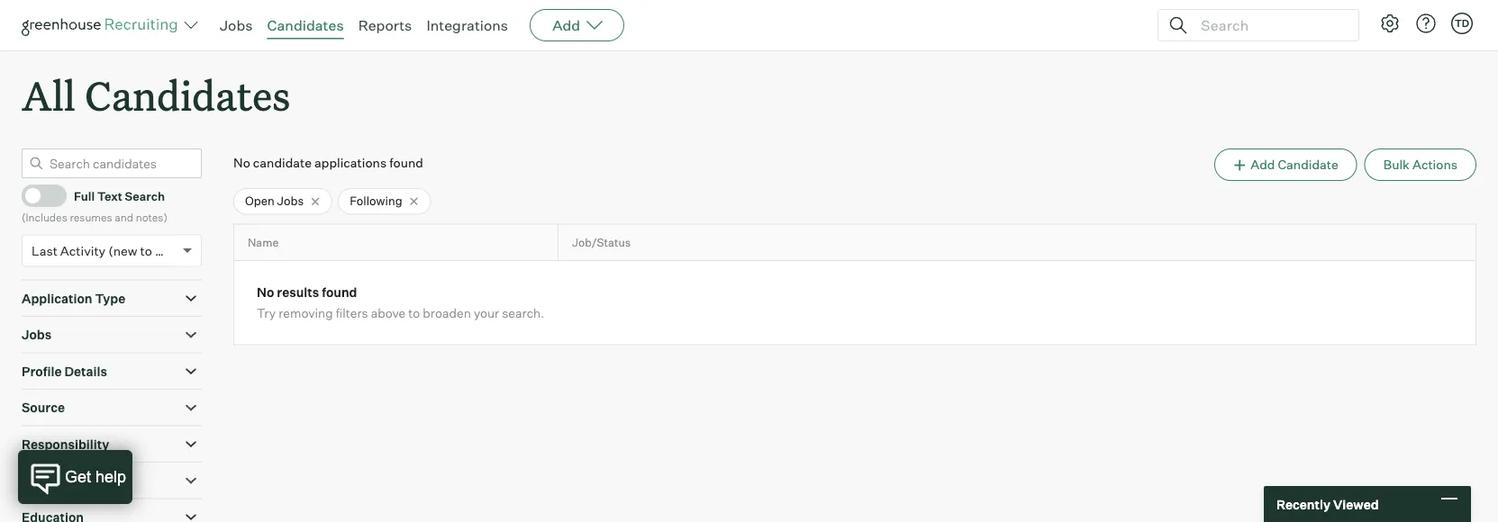 Task type: describe. For each thing, give the bounding box(es) containing it.
no for no candidate applications found
[[233, 155, 250, 171]]

search
[[125, 189, 165, 203]]

recently
[[1277, 497, 1331, 513]]

1 vertical spatial candidates
[[85, 68, 291, 122]]

jobs link
[[220, 16, 253, 34]]

add candidate link
[[1215, 149, 1358, 181]]

full text search (includes resumes and notes)
[[22, 189, 168, 224]]

try
[[257, 306, 276, 321]]

(includes
[[22, 211, 67, 224]]

following
[[350, 194, 403, 208]]

last
[[32, 243, 58, 259]]

actions
[[1413, 157, 1458, 173]]

td button
[[1448, 9, 1477, 38]]

1 vertical spatial jobs
[[277, 194, 304, 208]]

application
[[22, 291, 92, 307]]

integrations link
[[427, 16, 508, 34]]

0 horizontal spatial to
[[140, 243, 152, 259]]

job/status
[[572, 236, 631, 250]]

pipeline
[[22, 473, 71, 489]]

responsibility
[[22, 437, 109, 453]]

bulk actions
[[1384, 157, 1458, 173]]

no candidate applications found
[[233, 155, 424, 171]]

0 vertical spatial candidates
[[267, 16, 344, 34]]

add for add candidate
[[1251, 157, 1276, 173]]

configure image
[[1380, 13, 1401, 34]]

name
[[248, 236, 279, 250]]

source
[[22, 400, 65, 416]]

old)
[[155, 243, 178, 259]]

results
[[277, 285, 319, 301]]

no for no results found try removing filters above to broaden your search.
[[257, 285, 274, 301]]

removing
[[279, 306, 333, 321]]

all
[[22, 68, 76, 122]]

to inside no results found try removing filters above to broaden your search.
[[408, 306, 420, 321]]

0 horizontal spatial jobs
[[22, 327, 52, 343]]

td
[[1455, 17, 1470, 29]]

text
[[97, 189, 122, 203]]

candidates link
[[267, 16, 344, 34]]

your
[[474, 306, 499, 321]]

no results found try removing filters above to broaden your search.
[[257, 285, 545, 321]]

last activity (new to old) option
[[32, 243, 178, 259]]

add for add
[[553, 16, 581, 34]]



Task type: vqa. For each thing, say whether or not it's contained in the screenshot.
Name
yes



Task type: locate. For each thing, give the bounding box(es) containing it.
checkmark image
[[30, 189, 43, 202]]

candidate
[[253, 155, 312, 171]]

to left 'old)'
[[140, 243, 152, 259]]

0 horizontal spatial found
[[322, 285, 357, 301]]

jobs
[[220, 16, 253, 34], [277, 194, 304, 208], [22, 327, 52, 343]]

jobs left candidates 'link'
[[220, 16, 253, 34]]

0 horizontal spatial no
[[233, 155, 250, 171]]

above
[[371, 306, 406, 321]]

1 vertical spatial to
[[408, 306, 420, 321]]

last activity (new to old)
[[32, 243, 178, 259]]

full
[[74, 189, 95, 203]]

reports link
[[358, 16, 412, 34]]

0 vertical spatial to
[[140, 243, 152, 259]]

activity
[[60, 243, 106, 259]]

1 horizontal spatial found
[[389, 155, 424, 171]]

add button
[[530, 9, 625, 41]]

1 horizontal spatial to
[[408, 306, 420, 321]]

to right above
[[408, 306, 420, 321]]

2 vertical spatial jobs
[[22, 327, 52, 343]]

found up filters at the left bottom of the page
[[322, 285, 357, 301]]

and
[[115, 211, 133, 224]]

candidates
[[267, 16, 344, 34], [85, 68, 291, 122]]

add inside add popup button
[[553, 16, 581, 34]]

pipeline tasks
[[22, 473, 110, 489]]

filters
[[336, 306, 368, 321]]

1 vertical spatial found
[[322, 285, 357, 301]]

broaden
[[423, 306, 471, 321]]

add inside add candidate link
[[1251, 157, 1276, 173]]

notes)
[[136, 211, 168, 224]]

1 horizontal spatial no
[[257, 285, 274, 301]]

integrations
[[427, 16, 508, 34]]

candidate
[[1278, 157, 1339, 173]]

0 horizontal spatial add
[[553, 16, 581, 34]]

1 horizontal spatial jobs
[[220, 16, 253, 34]]

profile details
[[22, 364, 107, 380]]

(new
[[108, 243, 138, 259]]

resumes
[[70, 211, 112, 224]]

Search text field
[[1197, 12, 1343, 38]]

viewed
[[1334, 497, 1379, 513]]

no
[[233, 155, 250, 171], [257, 285, 274, 301]]

1 vertical spatial add
[[1251, 157, 1276, 173]]

found inside no results found try removing filters above to broaden your search.
[[322, 285, 357, 301]]

no left candidate
[[233, 155, 250, 171]]

open
[[245, 194, 275, 208]]

candidates down jobs link
[[85, 68, 291, 122]]

no inside no results found try removing filters above to broaden your search.
[[257, 285, 274, 301]]

found
[[389, 155, 424, 171], [322, 285, 357, 301]]

jobs right open
[[277, 194, 304, 208]]

applications
[[315, 155, 387, 171]]

Search candidates field
[[22, 149, 202, 179]]

greenhouse recruiting image
[[22, 14, 184, 36]]

open jobs
[[245, 194, 304, 208]]

all candidates
[[22, 68, 291, 122]]

1 vertical spatial no
[[257, 285, 274, 301]]

add candidate
[[1251, 157, 1339, 173]]

found up following
[[389, 155, 424, 171]]

search.
[[502, 306, 545, 321]]

0 vertical spatial no
[[233, 155, 250, 171]]

bulk
[[1384, 157, 1410, 173]]

reports
[[358, 16, 412, 34]]

bulk actions link
[[1365, 149, 1477, 181]]

0 vertical spatial found
[[389, 155, 424, 171]]

candidates right jobs link
[[267, 16, 344, 34]]

0 vertical spatial add
[[553, 16, 581, 34]]

to
[[140, 243, 152, 259], [408, 306, 420, 321]]

jobs up profile
[[22, 327, 52, 343]]

details
[[64, 364, 107, 380]]

recently viewed
[[1277, 497, 1379, 513]]

add
[[553, 16, 581, 34], [1251, 157, 1276, 173]]

application type
[[22, 291, 125, 307]]

2 horizontal spatial jobs
[[277, 194, 304, 208]]

0 vertical spatial jobs
[[220, 16, 253, 34]]

1 horizontal spatial add
[[1251, 157, 1276, 173]]

profile
[[22, 364, 62, 380]]

type
[[95, 291, 125, 307]]

tasks
[[74, 473, 110, 489]]

no up try
[[257, 285, 274, 301]]

td button
[[1452, 13, 1473, 34]]



